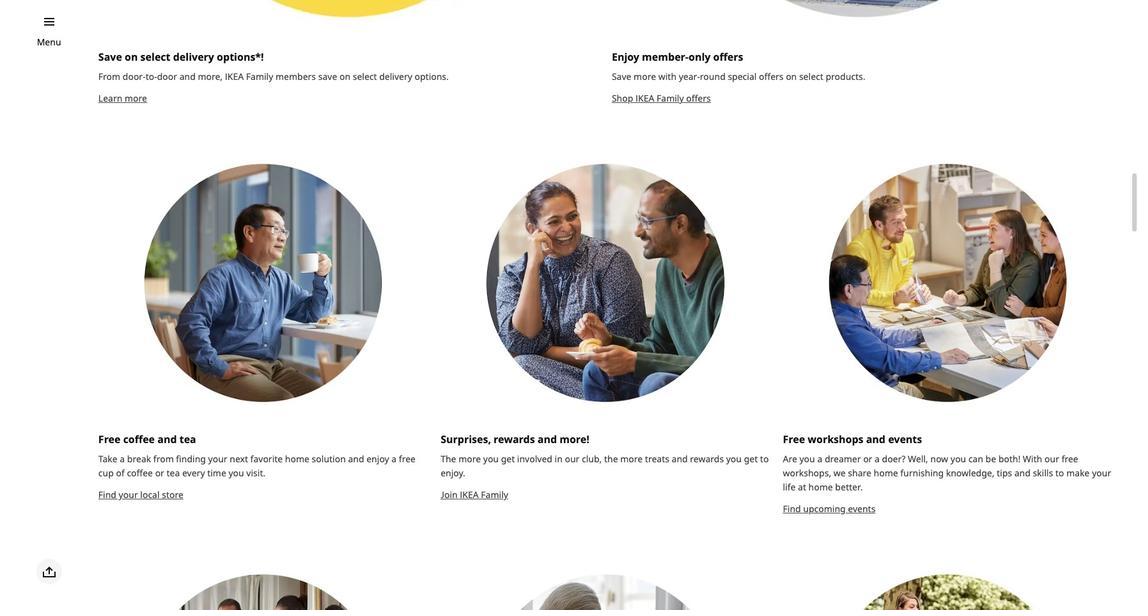 Task type: vqa. For each thing, say whether or not it's contained in the screenshot.
door-
yes



Task type: locate. For each thing, give the bounding box(es) containing it.
a left doer?
[[875, 453, 880, 465]]

workshops
[[808, 433, 864, 447]]

our inside 'free workshops and events are you a dreamer or a doer? well, now you can be both! with our free workshops, we share home furnishing knowledge, tips and skills to make your life at home better.'
[[1045, 453, 1060, 465]]

free coffee and tea take a break from finding your next favorite home solution and enjoy a free cup of coffee or tea every time you visit.
[[98, 433, 416, 479]]

2 horizontal spatial on
[[786, 70, 797, 83]]

to left "are" in the right of the page
[[760, 453, 769, 465]]

2 horizontal spatial select
[[799, 70, 824, 83]]

or up share
[[864, 453, 873, 465]]

the
[[604, 453, 618, 465]]

next
[[230, 453, 248, 465]]

home down doer?
[[874, 467, 898, 479]]

events up doer?
[[888, 433, 922, 447]]

0 horizontal spatial your
[[119, 489, 138, 501]]

0 vertical spatial save
[[98, 50, 122, 64]]

your inside free coffee and tea take a break from finding your next favorite home solution and enjoy a free cup of coffee or tea every time you visit.
[[208, 453, 227, 465]]

1 horizontal spatial free
[[1062, 453, 1079, 465]]

you down surprises,
[[483, 453, 499, 465]]

solution
[[312, 453, 346, 465]]

2 vertical spatial family
[[481, 489, 508, 501]]

1 vertical spatial home
[[874, 467, 898, 479]]

coffee down break
[[127, 467, 153, 479]]

you inside free coffee and tea take a break from finding your next favorite home solution and enjoy a free cup of coffee or tea every time you visit.
[[229, 467, 244, 479]]

1 free from the left
[[399, 453, 416, 465]]

home
[[285, 453, 310, 465], [874, 467, 898, 479], [809, 481, 833, 493]]

shop ikea family offers
[[612, 92, 711, 104]]

more
[[634, 70, 656, 83], [125, 92, 147, 104], [459, 453, 481, 465], [621, 453, 643, 465]]

2 horizontal spatial family
[[657, 92, 684, 104]]

learn more link
[[98, 92, 147, 104]]

your left local
[[119, 489, 138, 501]]

enjoy
[[612, 50, 640, 64]]

more!
[[560, 433, 590, 447]]

to inside 'free workshops and events are you a dreamer or a doer? well, now you can be both! with our free workshops, we share home furnishing knowledge, tips and skills to make your life at home better.'
[[1056, 467, 1064, 479]]

0 horizontal spatial our
[[565, 453, 580, 465]]

offers right special
[[759, 70, 784, 83]]

on
[[125, 50, 138, 64], [340, 70, 351, 83], [786, 70, 797, 83]]

0 horizontal spatial or
[[155, 467, 164, 479]]

your
[[208, 453, 227, 465], [1092, 467, 1112, 479], [119, 489, 138, 501]]

a up of at left
[[120, 453, 125, 465]]

coffee up break
[[123, 433, 155, 447]]

0 horizontal spatial home
[[285, 453, 310, 465]]

or inside 'free workshops and events are you a dreamer or a doer? well, now you can be both! with our free workshops, we share home furnishing knowledge, tips and skills to make your life at home better.'
[[864, 453, 873, 465]]

circular image of two people carrying ikea bags and boxes into a home. image
[[98, 570, 428, 610]]

or down from
[[155, 467, 164, 479]]

free inside free coffee and tea take a break from finding your next favorite home solution and enjoy a free cup of coffee or tea every time you visit.
[[98, 433, 121, 447]]

treats
[[645, 453, 670, 465]]

favorite
[[250, 453, 283, 465]]

0 horizontal spatial delivery
[[173, 50, 214, 64]]

family down the with
[[657, 92, 684, 104]]

learn more
[[98, 92, 147, 104]]

0 horizontal spatial ikea
[[225, 70, 244, 83]]

involved
[[517, 453, 553, 465]]

menu button
[[37, 35, 61, 49]]

and down with
[[1015, 467, 1031, 479]]

to inside "surprises, rewards and more! the more you get involved in our club, the more treats and rewards you get to enjoy."
[[760, 453, 769, 465]]

1 horizontal spatial offers
[[713, 50, 744, 64]]

your up "time"
[[208, 453, 227, 465]]

surprises, rewards and more! the more you get involved in our club, the more treats and rewards you get to enjoy.
[[441, 433, 769, 479]]

events down better.
[[848, 503, 876, 515]]

find your local store
[[98, 489, 183, 501]]

our
[[565, 453, 580, 465], [1045, 453, 1060, 465]]

save
[[98, 50, 122, 64], [612, 70, 632, 83]]

round
[[700, 70, 726, 83]]

0 horizontal spatial get
[[501, 453, 515, 465]]

0 vertical spatial ikea
[[225, 70, 244, 83]]

1 horizontal spatial family
[[481, 489, 508, 501]]

you down 'next'
[[229, 467, 244, 479]]

tea
[[180, 433, 196, 447], [167, 467, 180, 479]]

1 vertical spatial delivery
[[379, 70, 412, 83]]

select left products. at the top of the page
[[799, 70, 824, 83]]

1 horizontal spatial delivery
[[379, 70, 412, 83]]

free up "make"
[[1062, 453, 1079, 465]]

save up from
[[98, 50, 122, 64]]

save down enjoy
[[612, 70, 632, 83]]

2 vertical spatial your
[[119, 489, 138, 501]]

1 horizontal spatial find
[[783, 503, 801, 515]]

coffee
[[123, 433, 155, 447], [127, 467, 153, 479]]

free inside 'free workshops and events are you a dreamer or a doer? well, now you can be both! with our free workshops, we share home furnishing knowledge, tips and skills to make your life at home better.'
[[1062, 453, 1079, 465]]

1 horizontal spatial or
[[864, 453, 873, 465]]

a up workshops,
[[818, 453, 823, 465]]

1 horizontal spatial get
[[744, 453, 758, 465]]

1 horizontal spatial save
[[612, 70, 632, 83]]

2 free from the left
[[783, 433, 805, 447]]

enjoy member-only offers save more with year-round special offers on select products.
[[612, 50, 866, 83]]

1 horizontal spatial rewards
[[690, 453, 724, 465]]

1 vertical spatial or
[[155, 467, 164, 479]]

free inside 'free workshops and events are you a dreamer or a doer? well, now you can be both! with our free workshops, we share home furnishing knowledge, tips and skills to make your life at home better.'
[[783, 433, 805, 447]]

0 horizontal spatial to
[[760, 453, 769, 465]]

free up take
[[98, 433, 121, 447]]

1 horizontal spatial home
[[809, 481, 833, 493]]

0 vertical spatial tea
[[180, 433, 196, 447]]

to right 'skills'
[[1056, 467, 1064, 479]]

home right favorite
[[285, 453, 310, 465]]

rewards up involved
[[494, 433, 535, 447]]

1 vertical spatial to
[[1056, 467, 1064, 479]]

0 horizontal spatial free
[[399, 453, 416, 465]]

tea up 'finding'
[[180, 433, 196, 447]]

1 vertical spatial find
[[783, 503, 801, 515]]

to
[[760, 453, 769, 465], [1056, 467, 1064, 479]]

join ikea family link
[[441, 489, 508, 501]]

2 free from the left
[[1062, 453, 1079, 465]]

0 horizontal spatial select
[[140, 50, 170, 64]]

free
[[98, 433, 121, 447], [783, 433, 805, 447]]

products.
[[826, 70, 866, 83]]

1 horizontal spatial free
[[783, 433, 805, 447]]

offers down year-
[[686, 92, 711, 104]]

and up doer?
[[866, 433, 886, 447]]

dreamer
[[825, 453, 861, 465]]

2 vertical spatial home
[[809, 481, 833, 493]]

1 vertical spatial events
[[848, 503, 876, 515]]

delivery left the options.
[[379, 70, 412, 83]]

find down the 'cup'
[[98, 489, 116, 501]]

rewards
[[494, 433, 535, 447], [690, 453, 724, 465]]

events
[[888, 433, 922, 447], [848, 503, 876, 515]]

on right save
[[340, 70, 351, 83]]

menu
[[37, 36, 61, 48]]

save inside save on select delivery options*! from door-to-door and more, ikea family members save on select delivery options.
[[98, 50, 122, 64]]

0 horizontal spatial free
[[98, 433, 121, 447]]

get
[[501, 453, 515, 465], [744, 453, 758, 465]]

door
[[157, 70, 177, 83]]

3 a from the left
[[818, 453, 823, 465]]

2 horizontal spatial ikea
[[636, 92, 655, 104]]

our inside "surprises, rewards and more! the more you get involved in our club, the more treats and rewards you get to enjoy."
[[565, 453, 580, 465]]

ikea right shop on the right of the page
[[636, 92, 655, 104]]

member-
[[642, 50, 689, 64]]

0 horizontal spatial save
[[98, 50, 122, 64]]

of
[[116, 467, 125, 479]]

2 horizontal spatial your
[[1092, 467, 1112, 479]]

free
[[399, 453, 416, 465], [1062, 453, 1079, 465]]

offers
[[713, 50, 744, 64], [759, 70, 784, 83], [686, 92, 711, 104]]

tea down from
[[167, 467, 180, 479]]

free workshops and events are you a dreamer or a doer? well, now you can be both! with our free workshops, we share home furnishing knowledge, tips and skills to make your life at home better.
[[783, 433, 1112, 493]]

on right special
[[786, 70, 797, 83]]

1 horizontal spatial ikea
[[460, 489, 479, 501]]

a
[[120, 453, 125, 465], [392, 453, 397, 465], [818, 453, 823, 465], [875, 453, 880, 465]]

every
[[182, 467, 205, 479]]

more left the with
[[634, 70, 656, 83]]

events inside 'free workshops and events are you a dreamer or a doer? well, now you can be both! with our free workshops, we share home furnishing knowledge, tips and skills to make your life at home better.'
[[888, 433, 922, 447]]

0 horizontal spatial rewards
[[494, 433, 535, 447]]

save
[[318, 70, 337, 83]]

circular image of a man enjoying a cup of coffee. image
[[98, 159, 428, 407]]

family down options*!
[[246, 70, 273, 83]]

0 horizontal spatial family
[[246, 70, 273, 83]]

1 get from the left
[[501, 453, 515, 465]]

local
[[140, 489, 160, 501]]

free for free workshops and events
[[783, 433, 805, 447]]

find upcoming events
[[783, 503, 876, 515]]

more down door-
[[125, 92, 147, 104]]

family
[[246, 70, 273, 83], [657, 92, 684, 104], [481, 489, 508, 501]]

1 our from the left
[[565, 453, 580, 465]]

a right the enjoy
[[392, 453, 397, 465]]

rewards right treats
[[690, 453, 724, 465]]

select up to-
[[140, 50, 170, 64]]

offers up special
[[713, 50, 744, 64]]

find for free workshops and events
[[783, 503, 801, 515]]

ikea down options*!
[[225, 70, 244, 83]]

get left "are" in the right of the page
[[744, 453, 758, 465]]

our right in
[[565, 453, 580, 465]]

0 vertical spatial find
[[98, 489, 116, 501]]

2 horizontal spatial offers
[[759, 70, 784, 83]]

0 vertical spatial or
[[864, 453, 873, 465]]

and
[[179, 70, 196, 83], [157, 433, 177, 447], [538, 433, 557, 447], [866, 433, 886, 447], [348, 453, 364, 465], [672, 453, 688, 465], [1015, 467, 1031, 479]]

0 vertical spatial to
[[760, 453, 769, 465]]

members
[[276, 70, 316, 83]]

1 vertical spatial your
[[1092, 467, 1112, 479]]

your right "make"
[[1092, 467, 1112, 479]]

learn
[[98, 92, 122, 104]]

1 free from the left
[[98, 433, 121, 447]]

find down life
[[783, 503, 801, 515]]

0 vertical spatial coffee
[[123, 433, 155, 447]]

1 horizontal spatial to
[[1056, 467, 1064, 479]]

0 vertical spatial events
[[888, 433, 922, 447]]

are
[[783, 453, 797, 465]]

better.
[[836, 481, 863, 493]]

0 horizontal spatial offers
[[686, 92, 711, 104]]

1 horizontal spatial our
[[1045, 453, 1060, 465]]

free for free coffee and tea
[[98, 433, 121, 447]]

0 vertical spatial family
[[246, 70, 273, 83]]

free right the enjoy
[[399, 453, 416, 465]]

select
[[140, 50, 170, 64], [353, 70, 377, 83], [799, 70, 824, 83]]

1 vertical spatial family
[[657, 92, 684, 104]]

life
[[783, 481, 796, 493]]

save on select delivery options*! from door-to-door and more, ikea family members save on select delivery options.
[[98, 50, 449, 83]]

2 horizontal spatial home
[[874, 467, 898, 479]]

on up door-
[[125, 50, 138, 64]]

4 a from the left
[[875, 453, 880, 465]]

take
[[98, 453, 118, 465]]

free inside free coffee and tea take a break from finding your next favorite home solution and enjoy a free cup of coffee or tea every time you visit.
[[399, 453, 416, 465]]

delivery up more,
[[173, 50, 214, 64]]

get left involved
[[501, 453, 515, 465]]

find upcoming events link
[[783, 503, 876, 515]]

1 vertical spatial save
[[612, 70, 632, 83]]

home right at
[[809, 481, 833, 493]]

you left "are" in the right of the page
[[726, 453, 742, 465]]

1 horizontal spatial your
[[208, 453, 227, 465]]

free up "are" in the right of the page
[[783, 433, 805, 447]]

family right join
[[481, 489, 508, 501]]

2 our from the left
[[1045, 453, 1060, 465]]

2 vertical spatial offers
[[686, 92, 711, 104]]

ikea
[[225, 70, 244, 83], [636, 92, 655, 104], [460, 489, 479, 501]]

1 horizontal spatial events
[[888, 433, 922, 447]]

our up 'skills'
[[1045, 453, 1060, 465]]

you
[[483, 453, 499, 465], [726, 453, 742, 465], [800, 453, 815, 465], [951, 453, 966, 465], [229, 467, 244, 479]]

1 a from the left
[[120, 453, 125, 465]]

0 vertical spatial home
[[285, 453, 310, 465]]

knowledge,
[[946, 467, 995, 479]]

0 vertical spatial your
[[208, 453, 227, 465]]

circle image of a family testing out a sofa at ikea. image
[[612, 0, 1113, 24]]

select right save
[[353, 70, 377, 83]]

or
[[864, 453, 873, 465], [155, 467, 164, 479]]

1 vertical spatial ikea
[[636, 92, 655, 104]]

0 horizontal spatial on
[[125, 50, 138, 64]]

0 vertical spatial offers
[[713, 50, 744, 64]]

find
[[98, 489, 116, 501], [783, 503, 801, 515]]

circular image of an ikea co-worker helping customers design their space. image
[[783, 159, 1113, 407]]

0 horizontal spatial find
[[98, 489, 116, 501]]

0 vertical spatial rewards
[[494, 433, 535, 447]]

and right "door"
[[179, 70, 196, 83]]

2 vertical spatial ikea
[[460, 489, 479, 501]]

ikea right join
[[460, 489, 479, 501]]



Task type: describe. For each thing, give the bounding box(es) containing it.
you left can
[[951, 453, 966, 465]]

store
[[162, 489, 183, 501]]

with
[[1023, 453, 1043, 465]]

yellow circle with a black truck icon image
[[98, 0, 599, 24]]

doer?
[[882, 453, 906, 465]]

shop ikea family offers link
[[612, 92, 711, 104]]

to-
[[146, 70, 157, 83]]

ikea for enjoy member-only offers
[[636, 92, 655, 104]]

family for enjoy member-only offers
[[657, 92, 684, 104]]

1 vertical spatial offers
[[759, 70, 784, 83]]

with
[[659, 70, 677, 83]]

1 horizontal spatial on
[[340, 70, 351, 83]]

or inside free coffee and tea take a break from finding your next favorite home solution and enjoy a free cup of coffee or tea every time you visit.
[[155, 467, 164, 479]]

join
[[441, 489, 458, 501]]

0 vertical spatial delivery
[[173, 50, 214, 64]]

at
[[798, 481, 807, 493]]

we
[[834, 467, 846, 479]]

and left the enjoy
[[348, 453, 364, 465]]

skills
[[1033, 467, 1054, 479]]

your inside 'free workshops and events are you a dreamer or a doer? well, now you can be both! with our free workshops, we share home furnishing knowledge, tips and skills to make your life at home better.'
[[1092, 467, 1112, 479]]

join ikea family
[[441, 489, 508, 501]]

home inside free coffee and tea take a break from finding your next favorite home solution and enjoy a free cup of coffee or tea every time you visit.
[[285, 453, 310, 465]]

and inside save on select delivery options*! from door-to-door and more, ikea family members save on select delivery options.
[[179, 70, 196, 83]]

find for free coffee and tea
[[98, 489, 116, 501]]

ikea for surprises, rewards and more!
[[460, 489, 479, 501]]

tips
[[997, 467, 1012, 479]]

select inside enjoy member-only offers save more with year-round special offers on select products.
[[799, 70, 824, 83]]

share
[[848, 467, 872, 479]]

2 a from the left
[[392, 453, 397, 465]]

surprises,
[[441, 433, 491, 447]]

and up from
[[157, 433, 177, 447]]

options*!
[[217, 50, 264, 64]]

from
[[98, 70, 120, 83]]

offers for only
[[713, 50, 744, 64]]

you up workshops,
[[800, 453, 815, 465]]

shop
[[612, 92, 633, 104]]

ikea inside save on select delivery options*! from door-to-door and more, ikea family members save on select delivery options.
[[225, 70, 244, 83]]

only
[[689, 50, 711, 64]]

make
[[1067, 467, 1090, 479]]

1 vertical spatial rewards
[[690, 453, 724, 465]]

more down surprises,
[[459, 453, 481, 465]]

enjoy
[[367, 453, 389, 465]]

in
[[555, 453, 563, 465]]

upcoming
[[804, 503, 846, 515]]

workshops,
[[783, 467, 832, 479]]

the
[[441, 453, 456, 465]]

visit.
[[246, 467, 266, 479]]

furnishing
[[901, 467, 944, 479]]

2 get from the left
[[744, 453, 758, 465]]

special
[[728, 70, 757, 83]]

1 horizontal spatial select
[[353, 70, 377, 83]]

circular image of a man and a woman smiling. image
[[441, 159, 770, 407]]

door-
[[123, 70, 146, 83]]

more inside enjoy member-only offers save more with year-round special offers on select products.
[[634, 70, 656, 83]]

save inside enjoy member-only offers save more with year-round special offers on select products.
[[612, 70, 632, 83]]

options.
[[415, 70, 449, 83]]

now
[[931, 453, 949, 465]]

on inside enjoy member-only offers save more with year-round special offers on select products.
[[786, 70, 797, 83]]

from
[[153, 453, 174, 465]]

enjoy.
[[441, 467, 466, 479]]

0 horizontal spatial events
[[848, 503, 876, 515]]

can
[[969, 453, 984, 465]]

club,
[[582, 453, 602, 465]]

circular image of a woman carrying furniture across the street. image
[[783, 570, 1113, 610]]

time
[[207, 467, 226, 479]]

find your local store link
[[98, 489, 183, 501]]

1 vertical spatial coffee
[[127, 467, 153, 479]]

family inside save on select delivery options*! from door-to-door and more, ikea family members save on select delivery options.
[[246, 70, 273, 83]]

well,
[[908, 453, 928, 465]]

more,
[[198, 70, 223, 83]]

be
[[986, 453, 997, 465]]

year-
[[679, 70, 700, 83]]

break
[[127, 453, 151, 465]]

and up in
[[538, 433, 557, 447]]

family for surprises, rewards and more!
[[481, 489, 508, 501]]

cup
[[98, 467, 114, 479]]

and right treats
[[672, 453, 688, 465]]

circular image of a woman at a laptop. image
[[441, 570, 770, 610]]

more right the
[[621, 453, 643, 465]]

1 vertical spatial tea
[[167, 467, 180, 479]]

offers for family
[[686, 92, 711, 104]]

both!
[[999, 453, 1021, 465]]

finding
[[176, 453, 206, 465]]



